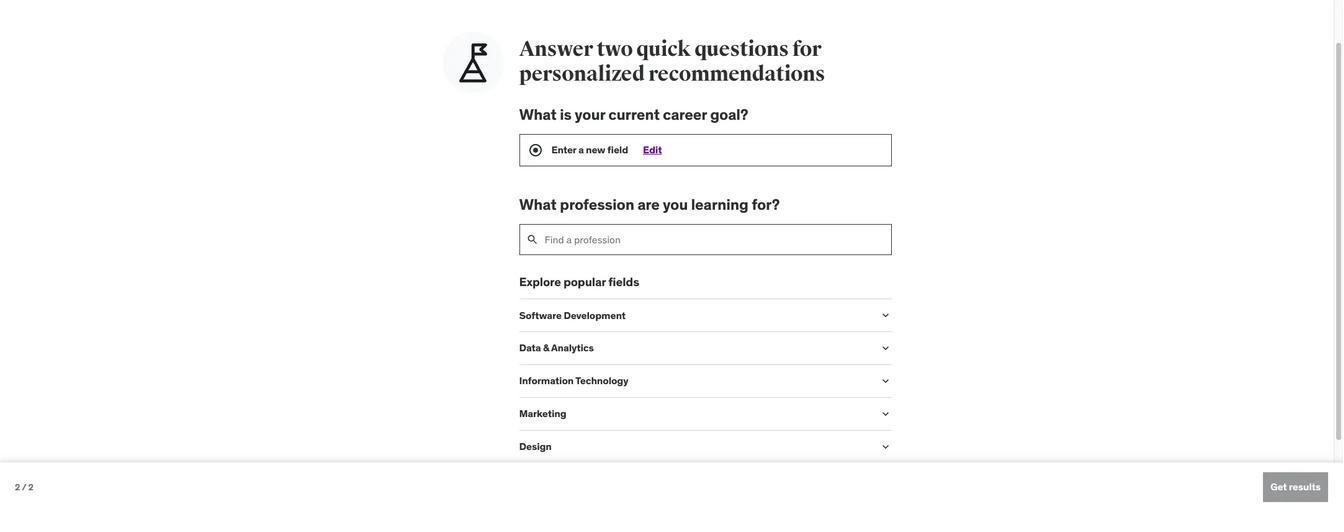 Task type: locate. For each thing, give the bounding box(es) containing it.
current
[[609, 105, 660, 124]]

new
[[586, 143, 605, 156]]

2 left / on the bottom left
[[15, 482, 20, 493]]

sketching
[[487, 323, 534, 336]]

2 small image from the top
[[879, 375, 892, 388]]

technology
[[576, 375, 629, 387]]

2 what from the top
[[519, 195, 557, 214]]

what left is
[[519, 105, 557, 124]]

two
[[597, 36, 633, 62]]

graphic
[[351, 23, 406, 42]]

edit occupation button
[[490, 29, 553, 40]]

illustration
[[808, 323, 858, 336]]

popular
[[271, 23, 325, 42]]

0 horizontal spatial 2
[[15, 482, 20, 493]]

what for what profession are you learning for?
[[519, 195, 557, 214]]

profession
[[560, 195, 634, 214]]

/
[[22, 482, 26, 493]]

edit
[[490, 29, 506, 40], [643, 143, 662, 156]]

design
[[519, 440, 552, 453]]

quick
[[637, 36, 691, 62]]

what up the submit search 'icon'
[[519, 195, 557, 214]]

1 vertical spatial edit
[[643, 143, 662, 156]]

swift link
[[432, 352, 589, 387]]

1 what from the top
[[519, 105, 557, 124]]

1 horizontal spatial 2
[[28, 482, 33, 493]]

enter
[[552, 143, 576, 156]]

for?
[[752, 195, 780, 214]]

1 small image from the top
[[879, 309, 892, 322]]

small image for marketing
[[879, 408, 892, 421]]

xcode link
[[594, 352, 750, 387]]

data & analytics button
[[519, 342, 869, 354]]

arkit
[[820, 363, 847, 375]]

popular
[[564, 274, 606, 289]]

edit right field
[[643, 143, 662, 156]]

0 vertical spatial small image
[[879, 309, 892, 322]]

0 vertical spatial edit
[[490, 29, 506, 40]]

small image for information technology
[[879, 375, 892, 388]]

development
[[564, 309, 626, 321]]

are
[[638, 195, 660, 214]]

1 horizontal spatial edit
[[643, 143, 662, 156]]

0 vertical spatial what
[[519, 105, 557, 124]]

data & analytics
[[519, 342, 594, 354]]

small image
[[879, 342, 892, 355], [879, 375, 892, 388]]

career
[[663, 105, 707, 124]]

marketing
[[519, 408, 567, 420]]

small image
[[879, 309, 892, 322], [879, 408, 892, 421], [879, 441, 892, 453]]

1 vertical spatial what
[[519, 195, 557, 214]]

2 vertical spatial small image
[[879, 441, 892, 453]]

edit left occupation
[[490, 29, 506, 40]]

occupation
[[508, 29, 553, 40]]

0 horizontal spatial edit
[[490, 29, 506, 40]]

data
[[519, 342, 541, 354]]

software development button
[[519, 309, 869, 321]]

popular for graphic designers
[[271, 23, 480, 42]]

3 small image from the top
[[879, 441, 892, 453]]

get
[[1271, 481, 1287, 493]]

2 right / on the bottom left
[[28, 482, 33, 493]]

1 small image from the top
[[879, 342, 892, 355]]

sketching link
[[432, 312, 589, 347]]

enter a new field
[[552, 143, 628, 156]]

information
[[519, 375, 574, 387]]

what
[[519, 105, 557, 124], [519, 195, 557, 214]]

pencil drawing
[[637, 323, 706, 336]]

analytics
[[551, 342, 594, 354]]

0 vertical spatial small image
[[879, 342, 892, 355]]

1 vertical spatial small image
[[879, 408, 892, 421]]

software
[[519, 309, 562, 321]]

1 vertical spatial small image
[[879, 375, 892, 388]]

2
[[15, 482, 20, 493], [28, 482, 33, 493]]

what for what is your current career goal?
[[519, 105, 557, 124]]

&
[[543, 342, 549, 354]]

2 small image from the top
[[879, 408, 892, 421]]

1 horizontal spatial for
[[793, 36, 822, 62]]

small image for software development
[[879, 309, 892, 322]]

illustration link
[[755, 312, 911, 347]]

answer two quick questions for personalized recommendations
[[519, 36, 825, 87]]

for
[[328, 23, 348, 42], [793, 36, 822, 62]]



Task type: describe. For each thing, give the bounding box(es) containing it.
small image for design
[[879, 441, 892, 453]]

goal?
[[710, 105, 748, 124]]

edit for edit
[[643, 143, 662, 156]]

recommendations
[[649, 61, 825, 87]]

2 / 2
[[15, 482, 33, 493]]

what profession are you learning for?
[[519, 195, 780, 214]]

your
[[575, 105, 605, 124]]

personalized
[[519, 61, 645, 87]]

fields
[[609, 274, 639, 289]]

small image for data & analytics
[[879, 342, 892, 355]]

marketing button
[[519, 408, 869, 420]]

questions
[[695, 36, 789, 62]]

explore
[[519, 274, 561, 289]]

submit search image
[[526, 233, 539, 246]]

what is your current career goal?
[[519, 105, 748, 124]]

Find a profession text field
[[545, 224, 891, 254]]

swift
[[498, 363, 523, 375]]

get results button
[[1263, 472, 1329, 502]]

arkit link
[[755, 352, 911, 387]]

answer
[[519, 36, 593, 62]]

design button
[[519, 440, 869, 453]]

xcode
[[657, 363, 686, 375]]

0 horizontal spatial for
[[328, 23, 348, 42]]

for inside answer two quick questions for personalized recommendations
[[793, 36, 822, 62]]

field
[[608, 143, 628, 156]]

2 2 from the left
[[28, 482, 33, 493]]

is
[[560, 105, 572, 124]]

a
[[579, 143, 584, 156]]

drawing
[[668, 323, 706, 336]]

information technology
[[519, 375, 629, 387]]

software development
[[519, 309, 626, 321]]

edit button
[[643, 143, 662, 156]]

information technology button
[[519, 375, 869, 387]]

pencil
[[637, 323, 666, 336]]

get results
[[1271, 481, 1321, 493]]

edit for edit occupation
[[490, 29, 506, 40]]

learning
[[691, 195, 749, 214]]

you
[[663, 195, 688, 214]]

designers
[[409, 23, 480, 42]]

1 2 from the left
[[15, 482, 20, 493]]

explore popular fields
[[519, 274, 639, 289]]

pencil drawing link
[[594, 312, 750, 347]]

edit occupation
[[490, 29, 553, 40]]

results
[[1289, 481, 1321, 493]]



Task type: vqa. For each thing, say whether or not it's contained in the screenshot.
first SECTIONS from the right
no



